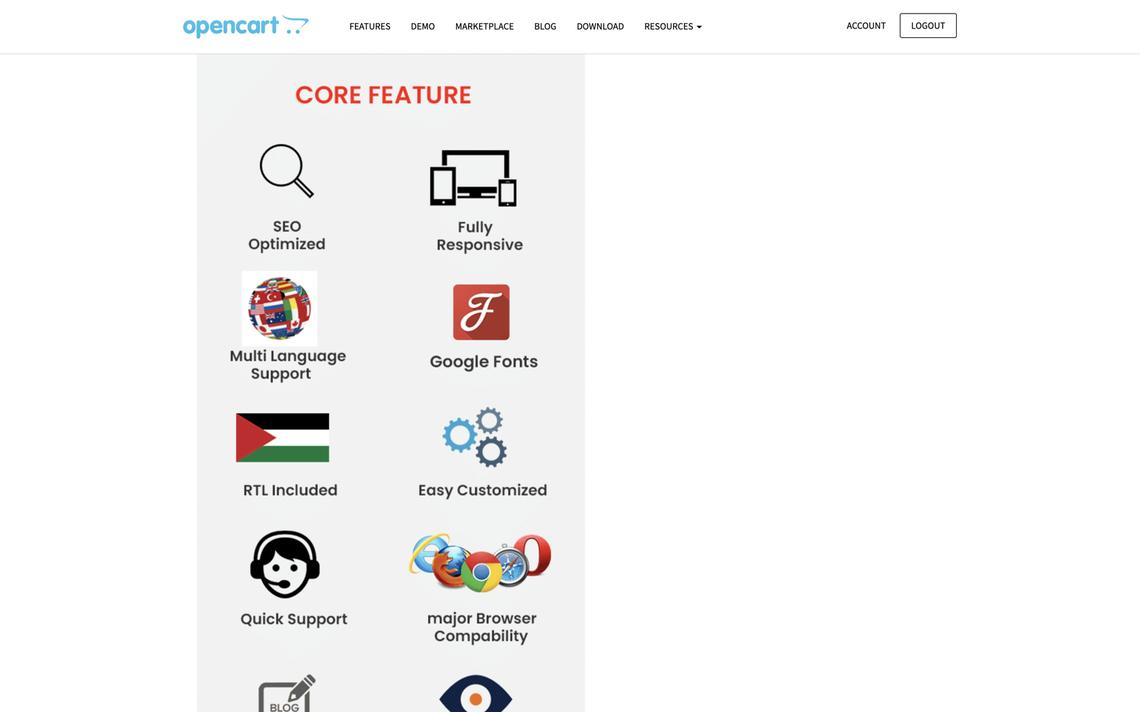 Task type: locate. For each thing, give the bounding box(es) containing it.
demo link
[[401, 14, 445, 38]]

download link
[[567, 14, 634, 38]]

blog link
[[524, 14, 567, 38]]

opencart - winehub opencart responsive theme (bar, restaurant, club) image
[[183, 14, 309, 39]]

logout
[[911, 19, 945, 32]]

features link
[[339, 14, 401, 38]]

account
[[847, 19, 886, 32]]

account link
[[835, 13, 898, 38]]



Task type: describe. For each thing, give the bounding box(es) containing it.
resources link
[[634, 14, 712, 38]]

blog
[[534, 20, 556, 32]]

features
[[349, 20, 391, 32]]

marketplace
[[455, 20, 514, 32]]

marketplace link
[[445, 14, 524, 38]]

demo
[[411, 20, 435, 32]]

download
[[577, 20, 624, 32]]

logout link
[[900, 13, 957, 38]]

resources
[[644, 20, 695, 32]]



Task type: vqa. For each thing, say whether or not it's contained in the screenshot.
third Can from the bottom
no



